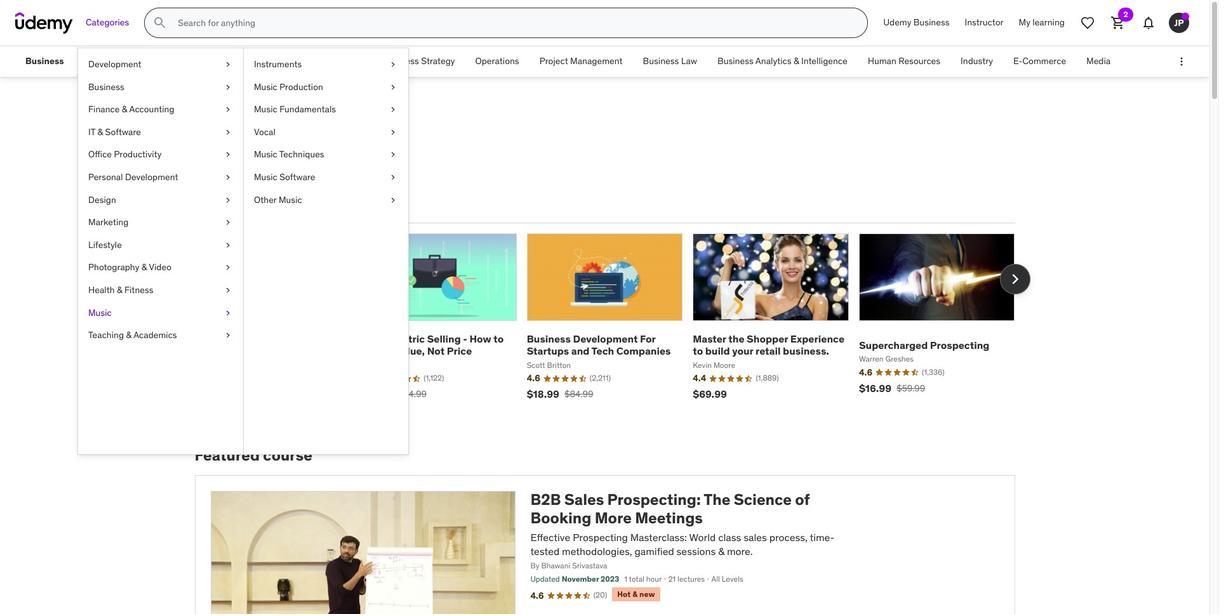 Task type: describe. For each thing, give the bounding box(es) containing it.
startups
[[527, 345, 569, 358]]

build
[[705, 345, 730, 358]]

xsmall image for music production
[[388, 81, 398, 93]]

health & fitness link
[[78, 279, 243, 302]]

hour
[[646, 575, 662, 585]]

music software link
[[244, 166, 408, 189]]

0 horizontal spatial software
[[105, 126, 141, 138]]

development for business
[[573, 333, 638, 346]]

to inside master the shopper experience to build your retail business.
[[693, 345, 703, 358]]

music for music fundamentals
[[254, 104, 277, 115]]

udemy business link
[[876, 8, 958, 38]]

e-commerce
[[1014, 55, 1066, 67]]

methodologies,
[[562, 546, 632, 558]]

value centric selling - how to sell on value, not price
[[361, 333, 504, 358]]

teaching & academics link
[[78, 325, 243, 347]]

tech
[[592, 345, 614, 358]]

entrepreneurship
[[96, 55, 165, 67]]

finance
[[88, 104, 120, 115]]

arrow pointing to subcategory menu links image
[[74, 46, 85, 77]]

health & fitness
[[88, 285, 153, 296]]

wishlist image
[[1080, 15, 1096, 30]]

bhawani
[[541, 562, 571, 571]]

featured
[[195, 446, 260, 466]]

experience
[[791, 333, 845, 346]]

e-
[[1014, 55, 1023, 67]]

project
[[540, 55, 568, 67]]

development for personal
[[125, 171, 178, 183]]

prospecting inside b2b sales prospecting: the science of booking more meetings effective prospecting masterclass: world class sales process, time- tested methodologies, gamified sessions & more. by bhawani srivastava
[[573, 531, 628, 544]]

featured course
[[195, 446, 312, 466]]

academics
[[133, 330, 177, 341]]

the
[[704, 490, 731, 510]]

business inside business development for startups and tech companies
[[527, 333, 571, 346]]

intelligence
[[802, 55, 848, 67]]

0 horizontal spatial sales
[[195, 107, 248, 133]]

instructor link
[[958, 8, 1012, 38]]

music production link
[[244, 76, 408, 99]]

udemy business
[[884, 17, 950, 28]]

sales inside b2b sales prospecting: the science of booking more meetings effective prospecting masterclass: world class sales process, time- tested methodologies, gamified sessions & more. by bhawani srivastava
[[564, 490, 604, 510]]

commerce
[[1023, 55, 1066, 67]]

& for teaching & academics
[[126, 330, 132, 341]]

development link
[[78, 53, 243, 76]]

xsmall image for teaching & academics
[[223, 330, 233, 342]]

0 vertical spatial development
[[88, 58, 141, 70]]

total
[[629, 575, 645, 585]]

most
[[197, 200, 221, 213]]

next image
[[1005, 269, 1025, 290]]

business inside business law link
[[643, 55, 679, 67]]

trending button
[[274, 192, 322, 222]]

more subcategory menu links image
[[1176, 55, 1188, 68]]

xsmall image for other music
[[388, 194, 398, 207]]

1 horizontal spatial business link
[[78, 76, 243, 99]]

productivity
[[114, 149, 162, 160]]

xsmall image for design
[[223, 194, 233, 207]]

retail
[[756, 345, 781, 358]]

categories button
[[78, 8, 137, 38]]

tested
[[531, 546, 560, 558]]

xsmall image for music
[[223, 307, 233, 320]]

music production
[[254, 81, 323, 92]]

value centric selling - how to sell on value, not price link
[[361, 333, 504, 358]]

personal development link
[[78, 166, 243, 189]]

production
[[280, 81, 323, 92]]

music techniques link
[[244, 144, 408, 166]]

instruments link
[[244, 53, 408, 76]]

& inside b2b sales prospecting: the science of booking more meetings effective prospecting masterclass: world class sales process, time- tested methodologies, gamified sessions & more. by bhawani srivastava
[[718, 546, 725, 558]]

other
[[254, 194, 277, 206]]

submit search image
[[153, 15, 168, 30]]

& for health & fitness
[[117, 285, 122, 296]]

xsmall image for lifestyle
[[223, 239, 233, 252]]

jp
[[1175, 17, 1184, 28]]

2 link
[[1103, 8, 1134, 38]]

lifestyle
[[88, 239, 122, 251]]

sales
[[744, 531, 767, 544]]

1
[[624, 575, 627, 585]]

lifestyle link
[[78, 234, 243, 257]]

popular
[[224, 200, 261, 213]]

carousel element
[[195, 234, 1031, 417]]

b2b sales prospecting: the science of booking more meetings effective prospecting masterclass: world class sales process, time- tested methodologies, gamified sessions & more. by bhawani srivastava
[[531, 490, 835, 571]]

design
[[88, 194, 116, 206]]

music down health
[[88, 307, 112, 319]]

management inside project management link
[[570, 55, 623, 67]]

lectures
[[678, 575, 705, 585]]

office productivity link
[[78, 144, 243, 166]]

management link
[[258, 46, 331, 77]]

my
[[1019, 17, 1031, 28]]

business law
[[643, 55, 697, 67]]

music fundamentals
[[254, 104, 336, 115]]

personal development
[[88, 171, 178, 183]]

courses to get you started
[[195, 162, 386, 182]]

sales courses
[[195, 107, 335, 133]]

your
[[732, 345, 754, 358]]

you
[[304, 162, 330, 182]]

business law link
[[633, 46, 708, 77]]

supercharged prospecting
[[859, 339, 990, 352]]

business left arrow pointing to subcategory menu links 'image' at top
[[25, 55, 64, 67]]

office productivity
[[88, 149, 162, 160]]

of
[[795, 490, 810, 510]]

not
[[427, 345, 445, 358]]

more.
[[727, 546, 753, 558]]

xsmall image for development
[[223, 58, 233, 71]]

gamified
[[635, 546, 674, 558]]

strategy
[[421, 55, 455, 67]]

design link
[[78, 189, 243, 212]]

other music link
[[244, 189, 408, 212]]

industry link
[[951, 46, 1004, 77]]

& right analytics
[[794, 55, 799, 67]]

xsmall image for instruments
[[388, 58, 398, 71]]

21 lectures
[[668, 575, 705, 585]]

operations
[[475, 55, 519, 67]]

xsmall image for music fundamentals
[[388, 104, 398, 116]]

business development for startups and tech companies link
[[527, 333, 671, 358]]

e-commerce link
[[1004, 46, 1077, 77]]



Task type: vqa. For each thing, say whether or not it's contained in the screenshot.
xsmall image within Music Fundamentals link
yes



Task type: locate. For each thing, give the bounding box(es) containing it.
project management link
[[530, 46, 633, 77]]

& inside 'link'
[[126, 330, 132, 341]]

meetings
[[635, 509, 703, 528]]

software down techniques
[[280, 171, 315, 183]]

master
[[693, 333, 726, 346]]

business left law
[[643, 55, 679, 67]]

get
[[276, 162, 300, 182]]

xsmall image for it & software
[[223, 126, 233, 139]]

1 vertical spatial software
[[280, 171, 315, 183]]

human
[[868, 55, 897, 67]]

software
[[105, 126, 141, 138], [280, 171, 315, 183]]

xsmall image for business
[[223, 81, 233, 93]]

xsmall image inside finance & accounting link
[[223, 104, 233, 116]]

vocal link
[[244, 121, 408, 144]]

most popular button
[[195, 192, 264, 222]]

xsmall image inside music fundamentals link
[[388, 104, 398, 116]]

entrepreneurship link
[[85, 46, 175, 77]]

courses down 'music production'
[[252, 107, 335, 133]]

notifications image
[[1141, 15, 1157, 30]]

xsmall image
[[223, 58, 233, 71], [388, 58, 398, 71], [388, 149, 398, 161], [223, 171, 233, 184], [223, 217, 233, 229]]

xsmall image for music techniques
[[388, 149, 398, 161]]

music for music production
[[254, 81, 277, 92]]

xsmall image for music software
[[388, 171, 398, 184]]

xsmall image inside music link
[[223, 307, 233, 320]]

music fundamentals link
[[244, 99, 408, 121]]

2 management from the left
[[570, 55, 623, 67]]

effective
[[531, 531, 571, 544]]

1 horizontal spatial prospecting
[[930, 339, 990, 352]]

business left 'and'
[[527, 333, 571, 346]]

resources
[[899, 55, 941, 67]]

finance & accounting
[[88, 104, 174, 115]]

xsmall image inside design link
[[223, 194, 233, 207]]

price
[[447, 345, 472, 358]]

to right how
[[494, 333, 504, 346]]

project management
[[540, 55, 623, 67]]

sales left vocal
[[195, 107, 248, 133]]

0 vertical spatial software
[[105, 126, 141, 138]]

management
[[268, 55, 321, 67], [570, 55, 623, 67]]

music techniques
[[254, 149, 324, 160]]

music for music techniques
[[254, 149, 277, 160]]

xsmall image inside marketing link
[[223, 217, 233, 229]]

fitness
[[124, 285, 153, 296]]

instruments
[[254, 58, 302, 70]]

1 horizontal spatial software
[[280, 171, 315, 183]]

music up other
[[254, 171, 277, 183]]

you have alerts image
[[1182, 13, 1190, 20]]

fundamentals
[[280, 104, 336, 115]]

music down music software
[[279, 194, 302, 206]]

to left get
[[257, 162, 273, 182]]

xsmall image for marketing
[[223, 217, 233, 229]]

supercharged
[[859, 339, 928, 352]]

xsmall image inside other music link
[[388, 194, 398, 207]]

xsmall image for personal development
[[223, 171, 233, 184]]

Search for anything text field
[[176, 12, 853, 34]]

business inside udemy business link
[[914, 17, 950, 28]]

1 vertical spatial sales
[[564, 490, 604, 510]]

photography & video link
[[78, 257, 243, 279]]

0 vertical spatial courses
[[252, 107, 335, 133]]

-
[[463, 333, 467, 346]]

xsmall image
[[223, 81, 233, 93], [388, 81, 398, 93], [223, 104, 233, 116], [388, 104, 398, 116], [223, 126, 233, 139], [388, 126, 398, 139], [223, 149, 233, 161], [388, 171, 398, 184], [223, 194, 233, 207], [388, 194, 398, 207], [223, 239, 233, 252], [223, 262, 233, 274], [223, 285, 233, 297], [223, 307, 233, 320], [223, 330, 233, 342]]

1 horizontal spatial management
[[570, 55, 623, 67]]

xsmall image for health & fitness
[[223, 285, 233, 297]]

november
[[562, 575, 599, 585]]

1 vertical spatial prospecting
[[573, 531, 628, 544]]

industry
[[961, 55, 993, 67]]

communication link
[[175, 46, 258, 77]]

xsmall image inside "development" link
[[223, 58, 233, 71]]

learning
[[1033, 17, 1065, 28]]

management up 'music production'
[[268, 55, 321, 67]]

1 total hour
[[624, 575, 662, 585]]

0 horizontal spatial management
[[268, 55, 321, 67]]

& right teaching
[[126, 330, 132, 341]]

development inside personal development link
[[125, 171, 178, 183]]

it
[[88, 126, 95, 138]]

master the shopper experience to build your retail business. link
[[693, 333, 845, 358]]

& left video at left top
[[141, 262, 147, 273]]

value
[[361, 333, 387, 346]]

business up finance
[[88, 81, 124, 92]]

video
[[149, 262, 171, 273]]

xsmall image for office productivity
[[223, 149, 233, 161]]

trending
[[276, 200, 319, 213]]

business right udemy
[[914, 17, 950, 28]]

management right project at the left top of the page
[[570, 55, 623, 67]]

music up vocal
[[254, 104, 277, 115]]

xsmall image for finance & accounting
[[223, 104, 233, 116]]

business development for startups and tech companies
[[527, 333, 671, 358]]

value,
[[396, 345, 425, 358]]

software up 'office productivity'
[[105, 126, 141, 138]]

2023
[[601, 575, 619, 585]]

0 vertical spatial prospecting
[[930, 339, 990, 352]]

& for hot & new
[[633, 590, 638, 600]]

masterclass:
[[630, 531, 687, 544]]

updated
[[531, 575, 560, 585]]

xsmall image inside health & fitness link
[[223, 285, 233, 297]]

my learning
[[1019, 17, 1065, 28]]

sessions
[[677, 546, 716, 558]]

(20)
[[594, 591, 607, 600]]

1 vertical spatial development
[[125, 171, 178, 183]]

& right health
[[117, 285, 122, 296]]

media
[[1087, 55, 1111, 67]]

xsmall image inside instruments link
[[388, 58, 398, 71]]

21
[[668, 575, 676, 585]]

udemy
[[884, 17, 912, 28]]

business inside business analytics & intelligence link
[[718, 55, 754, 67]]

most popular
[[197, 200, 261, 213]]

to inside value centric selling - how to sell on value, not price
[[494, 333, 504, 346]]

xsmall image for vocal
[[388, 126, 398, 139]]

master the shopper experience to build your retail business.
[[693, 333, 845, 358]]

xsmall image inside music software link
[[388, 171, 398, 184]]

and
[[572, 345, 590, 358]]

business left strategy
[[383, 55, 419, 67]]

human resources
[[868, 55, 941, 67]]

music for music software
[[254, 171, 277, 183]]

class
[[718, 531, 741, 544]]

science
[[734, 490, 792, 510]]

1 horizontal spatial sales
[[564, 490, 604, 510]]

business inside business strategy link
[[383, 55, 419, 67]]

& for it & software
[[98, 126, 103, 138]]

& for photography & video
[[141, 262, 147, 273]]

office
[[88, 149, 112, 160]]

business left analytics
[[718, 55, 754, 67]]

hot & new
[[617, 590, 655, 600]]

xsmall image inside it & software link
[[223, 126, 233, 139]]

to
[[257, 162, 273, 182], [494, 333, 504, 346], [693, 345, 703, 358]]

personal
[[88, 171, 123, 183]]

xsmall image inside music production link
[[388, 81, 398, 93]]

business strategy
[[383, 55, 455, 67]]

xsmall image inside teaching & academics 'link'
[[223, 330, 233, 342]]

music
[[254, 81, 277, 92], [254, 104, 277, 115], [254, 149, 277, 160], [254, 171, 277, 183], [279, 194, 302, 206], [88, 307, 112, 319]]

music down vocal
[[254, 149, 277, 160]]

to left build
[[693, 345, 703, 358]]

world
[[689, 531, 716, 544]]

business link up accounting
[[78, 76, 243, 99]]

& right hot
[[633, 590, 638, 600]]

prospecting
[[930, 339, 990, 352], [573, 531, 628, 544]]

xsmall image inside personal development link
[[223, 171, 233, 184]]

1 horizontal spatial to
[[494, 333, 504, 346]]

prospecting inside carousel "element"
[[930, 339, 990, 352]]

1 management from the left
[[268, 55, 321, 67]]

0 vertical spatial sales
[[195, 107, 248, 133]]

it & software
[[88, 126, 141, 138]]

sales right b2b
[[564, 490, 604, 510]]

photography
[[88, 262, 139, 273]]

teaching & academics
[[88, 330, 177, 341]]

0 horizontal spatial business link
[[15, 46, 74, 77]]

& right it at top
[[98, 126, 103, 138]]

xsmall image inside lifestyle 'link'
[[223, 239, 233, 252]]

business link down udemy image
[[15, 46, 74, 77]]

vocal
[[254, 126, 276, 138]]

management inside management link
[[268, 55, 321, 67]]

b2b
[[531, 490, 561, 510]]

2 vertical spatial development
[[573, 333, 638, 346]]

0 horizontal spatial prospecting
[[573, 531, 628, 544]]

xsmall image inside office productivity link
[[223, 149, 233, 161]]

courses up most popular
[[195, 162, 254, 182]]

xsmall image inside photography & video link
[[223, 262, 233, 274]]

xsmall image for photography & video
[[223, 262, 233, 274]]

shopping cart with 2 items image
[[1111, 15, 1126, 30]]

& for finance & accounting
[[122, 104, 127, 115]]

& down class
[[718, 546, 725, 558]]

1 vertical spatial courses
[[195, 162, 254, 182]]

development inside business development for startups and tech companies
[[573, 333, 638, 346]]

udemy image
[[15, 12, 73, 34]]

xsmall image inside vocal link
[[388, 126, 398, 139]]

music down the instruments
[[254, 81, 277, 92]]

xsmall image inside music techniques link
[[388, 149, 398, 161]]

& right finance
[[122, 104, 127, 115]]

new
[[640, 590, 655, 600]]

time-
[[810, 531, 835, 544]]

0 horizontal spatial to
[[257, 162, 273, 182]]

marketing link
[[78, 212, 243, 234]]

2 horizontal spatial to
[[693, 345, 703, 358]]

law
[[681, 55, 697, 67]]



